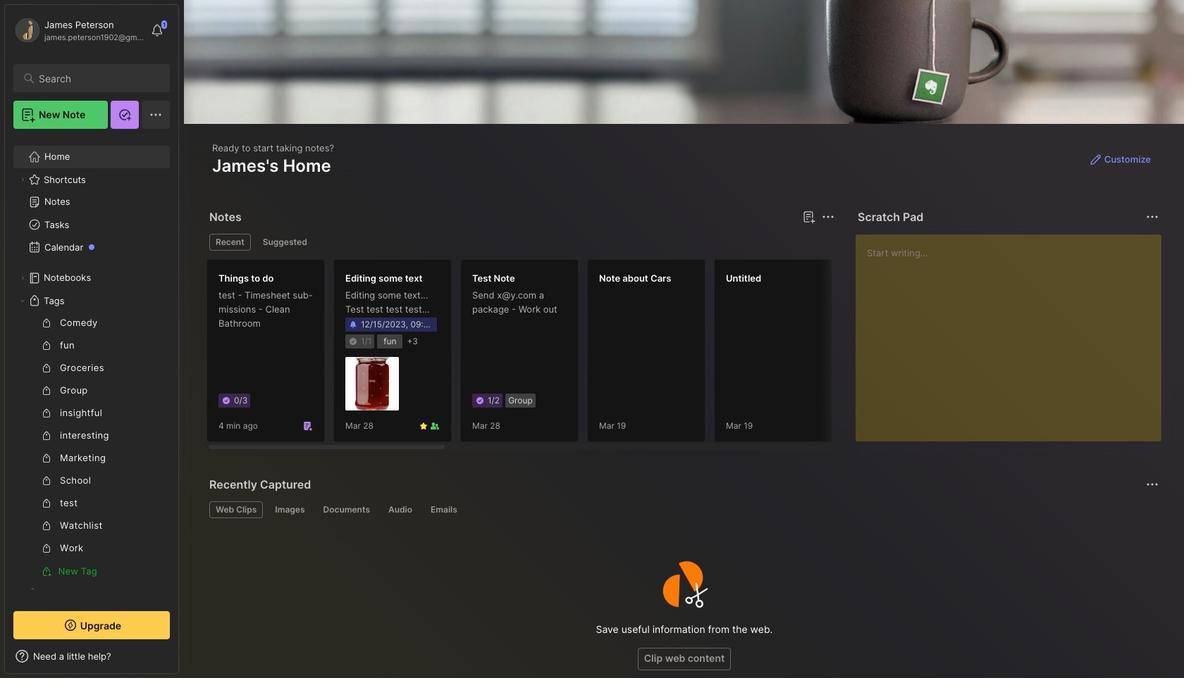 Task type: locate. For each thing, give the bounding box(es) containing it.
more actions image
[[1144, 209, 1161, 226]]

More actions field
[[819, 207, 838, 227], [1143, 207, 1163, 227], [1143, 475, 1163, 495]]

more actions image
[[820, 209, 837, 226], [1144, 477, 1161, 494]]

row group
[[207, 259, 1184, 451]]

none search field inside main "element"
[[39, 70, 157, 87]]

group inside main "element"
[[13, 312, 161, 583]]

group
[[13, 312, 161, 583]]

expand tags image
[[18, 297, 27, 305]]

Search text field
[[39, 72, 157, 85]]

0 horizontal spatial more actions image
[[820, 209, 837, 226]]

tab list
[[209, 234, 833, 251], [209, 502, 1157, 519]]

thumbnail image
[[345, 358, 399, 411]]

1 tab list from the top
[[209, 234, 833, 251]]

None search field
[[39, 70, 157, 87]]

1 vertical spatial tab list
[[209, 502, 1157, 519]]

1 vertical spatial more actions image
[[1144, 477, 1161, 494]]

0 vertical spatial more actions image
[[820, 209, 837, 226]]

tab
[[209, 234, 251, 251], [256, 234, 314, 251], [209, 502, 263, 519], [269, 502, 311, 519], [317, 502, 376, 519], [382, 502, 419, 519], [424, 502, 464, 519]]

0 vertical spatial tab list
[[209, 234, 833, 251]]

click to collapse image
[[178, 653, 189, 670]]

tree
[[5, 137, 178, 637]]

Account field
[[13, 16, 144, 44]]



Task type: describe. For each thing, give the bounding box(es) containing it.
tree inside main "element"
[[5, 137, 178, 637]]

1 horizontal spatial more actions image
[[1144, 477, 1161, 494]]

main element
[[0, 0, 183, 679]]

Start writing… text field
[[867, 235, 1161, 431]]

2 tab list from the top
[[209, 502, 1157, 519]]

WHAT'S NEW field
[[5, 646, 178, 668]]

expand notebooks image
[[18, 274, 27, 283]]



Task type: vqa. For each thing, say whether or not it's contained in the screenshot.
search field in Main element
yes



